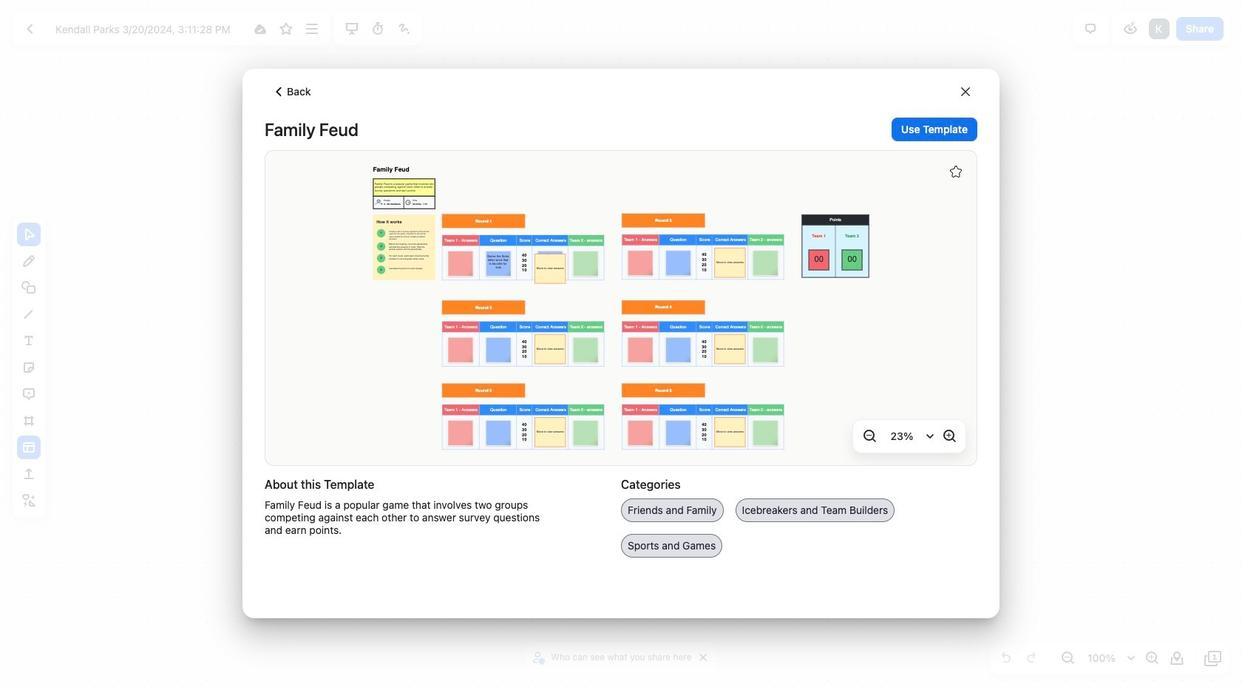 Task type: locate. For each thing, give the bounding box(es) containing it.
1 vertical spatial zoom out image
[[1059, 650, 1077, 667]]

zoom in image
[[941, 428, 959, 445], [1144, 650, 1162, 667]]

1 horizontal spatial zoom out image
[[1059, 650, 1077, 667]]

0 vertical spatial zoom out image
[[861, 428, 879, 445]]

0 horizontal spatial zoom in image
[[941, 428, 959, 445]]

list
[[1148, 17, 1172, 41]]

close image
[[962, 87, 971, 96]]

list item
[[1148, 17, 1172, 41]]

back button image
[[274, 86, 284, 97]]

more options image
[[304, 20, 321, 38]]

0 horizontal spatial zoom out image
[[861, 428, 879, 445]]

zoom out image
[[861, 428, 879, 445], [1059, 650, 1077, 667]]

1 horizontal spatial zoom in image
[[1144, 650, 1162, 667]]

presentation image
[[343, 20, 361, 38]]

0 vertical spatial zoom in image
[[941, 428, 959, 445]]

star this whiteboard image
[[951, 166, 963, 177]]

Document name text field
[[45, 17, 246, 41]]



Task type: vqa. For each thing, say whether or not it's contained in the screenshot.
timer Icon
yes



Task type: describe. For each thing, give the bounding box(es) containing it.
timer image
[[370, 20, 387, 38]]

comment panel image
[[1082, 20, 1100, 38]]

pages image
[[1205, 650, 1223, 667]]

laser image
[[396, 20, 413, 38]]

star this whiteboard image
[[277, 20, 295, 38]]

close image
[[700, 654, 708, 661]]

dashboard image
[[21, 20, 39, 38]]

1 vertical spatial zoom in image
[[1144, 650, 1162, 667]]



